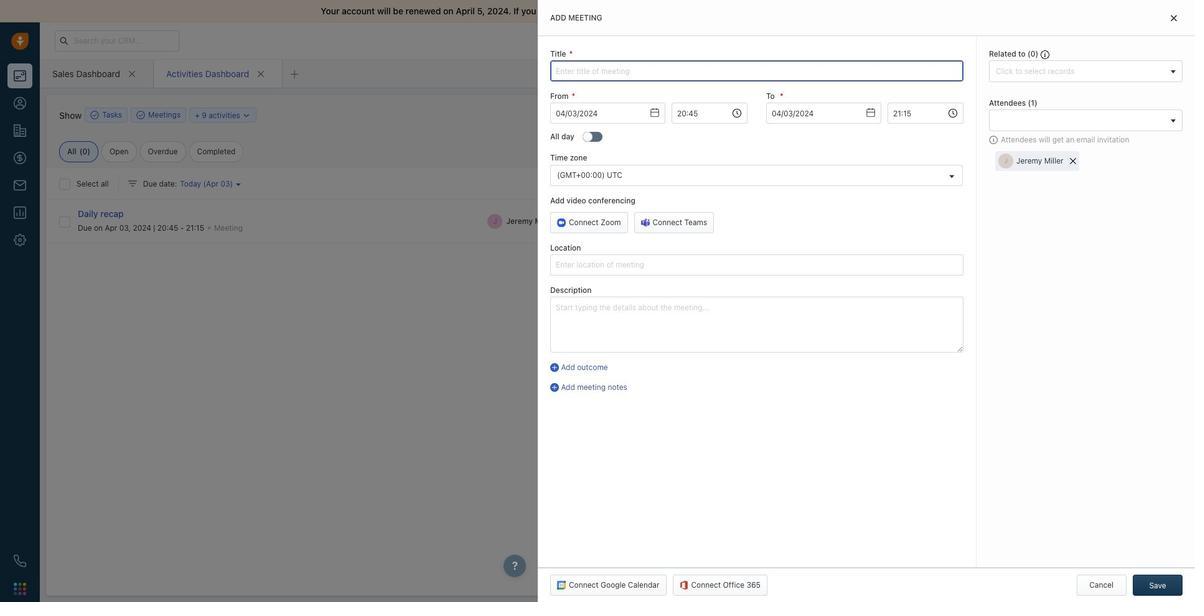 Task type: locate. For each thing, give the bounding box(es) containing it.
down image
[[242, 111, 251, 120]]

close image
[[1171, 15, 1177, 22]]

None text field
[[888, 103, 964, 124]]

Start typing the details about the meeting... text field
[[550, 297, 964, 353]]

dialog
[[538, 0, 1195, 603]]

what's new image
[[1106, 36, 1115, 45]]

None search field
[[993, 114, 1167, 127]]

phone image
[[14, 555, 26, 568]]

None text field
[[672, 103, 748, 124]]

Click to select records search field
[[993, 65, 1167, 78]]

tab panel
[[538, 0, 1195, 603]]

-- text field
[[550, 103, 665, 124]]

close image
[[1175, 7, 1183, 16]]

Search your CRM... text field
[[55, 30, 179, 51]]



Task type: vqa. For each thing, say whether or not it's contained in the screenshot.
menu item
no



Task type: describe. For each thing, give the bounding box(es) containing it.
Enter location of meeting text field
[[550, 255, 964, 276]]

-- text field
[[766, 103, 881, 124]]

Enter title of meeting text field
[[550, 60, 964, 82]]

phone element
[[7, 549, 32, 574]]

freshworks switcher image
[[14, 583, 26, 596]]



